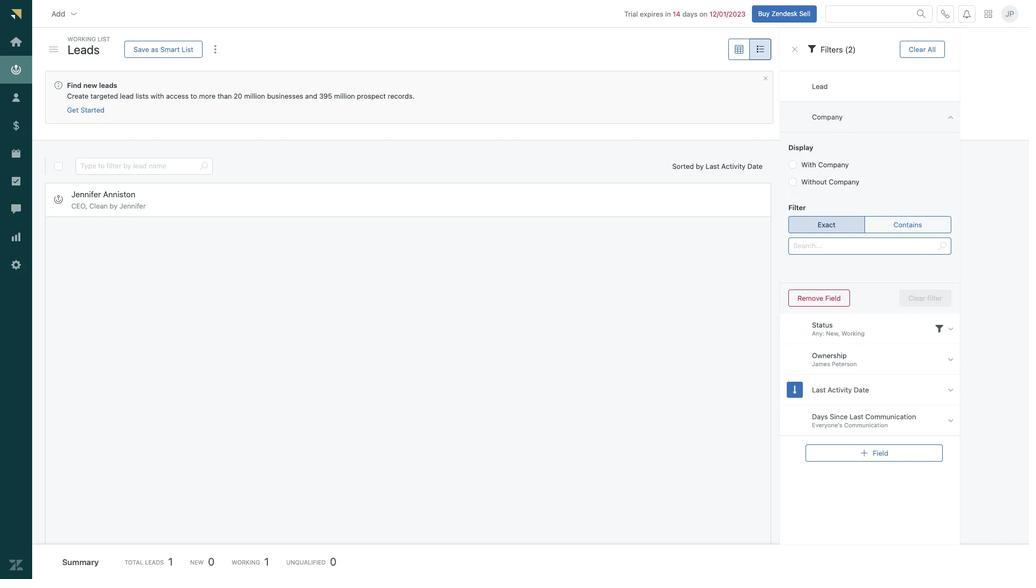 Task type: locate. For each thing, give the bounding box(es) containing it.
sorted by last activity date
[[673, 162, 763, 170]]

last right long arrow down image
[[812, 385, 826, 394]]

3 angle down image from the top
[[948, 416, 954, 425]]

0 right new
[[208, 556, 215, 568]]

calls image
[[942, 9, 950, 18]]

1
[[168, 556, 173, 568], [265, 556, 269, 568]]

trial expires in 14 days on 12/01/2023
[[625, 9, 746, 18]]

jennifer up ceo,
[[71, 189, 101, 199]]

1 vertical spatial communication
[[845, 422, 888, 429]]

1 horizontal spatial field
[[873, 449, 889, 457]]

1 vertical spatial jennifer
[[119, 201, 146, 210]]

2 vertical spatial company
[[829, 177, 860, 186]]

list inside save as smart list button
[[182, 45, 193, 53]]

ownership
[[812, 351, 847, 360]]

by right sorted at the right
[[696, 162, 704, 170]]

2 vertical spatial angle down image
[[948, 416, 954, 425]]

0 horizontal spatial field
[[826, 294, 841, 302]]

add
[[51, 9, 65, 18]]

with company
[[802, 160, 849, 169]]

0 vertical spatial search image
[[917, 9, 926, 18]]

clean
[[89, 201, 108, 210]]

activity right sorted at the right
[[722, 162, 746, 170]]

smart
[[160, 45, 180, 53]]

working
[[68, 35, 96, 42], [842, 330, 865, 337], [232, 558, 260, 565]]

communication
[[866, 412, 917, 421], [845, 422, 888, 429]]

targeted
[[91, 92, 118, 100]]

sell
[[800, 9, 811, 17]]

zendesk products image
[[985, 10, 993, 17]]

0 vertical spatial list
[[98, 35, 110, 42]]

1 horizontal spatial by
[[696, 162, 704, 170]]

info image
[[54, 81, 63, 90]]

0 vertical spatial communication
[[866, 412, 917, 421]]

last for by
[[706, 162, 720, 170]]

last right since
[[850, 412, 864, 421]]

0 horizontal spatial search image
[[917, 9, 926, 18]]

ownership james peterson
[[812, 351, 857, 367]]

0 right unqualified on the left bottom of the page
[[330, 556, 337, 568]]

list
[[98, 35, 110, 42], [182, 45, 193, 53]]

million right 395
[[334, 92, 355, 100]]

1 vertical spatial date
[[854, 385, 869, 394]]

2 angle down image from the top
[[948, 385, 954, 394]]

working inside "working 1"
[[232, 558, 260, 565]]

0 vertical spatial field
[[826, 294, 841, 302]]

0 horizontal spatial working
[[68, 35, 96, 42]]

remove
[[798, 294, 824, 302]]

leads right 'total'
[[145, 558, 164, 565]]

with
[[151, 92, 164, 100]]

contains button
[[865, 216, 952, 233]]

by down anniston
[[110, 201, 118, 210]]

million right 20
[[244, 92, 265, 100]]

Search... field
[[794, 238, 934, 254]]

working right 'new 0'
[[232, 558, 260, 565]]

1 vertical spatial list
[[182, 45, 193, 53]]

unqualified 0
[[286, 556, 337, 568]]

last inside days since last communication everyone's communication
[[850, 412, 864, 421]]

activity
[[722, 162, 746, 170], [828, 385, 852, 394]]

remove field
[[798, 294, 841, 302]]

add button
[[43, 3, 87, 24]]

search image
[[917, 9, 926, 18], [938, 242, 947, 250]]

leads inside total leads 1
[[145, 558, 164, 565]]

2 vertical spatial last
[[850, 412, 864, 421]]

company for with
[[819, 160, 849, 169]]

clear all button
[[900, 41, 945, 58]]

1 vertical spatial leads
[[145, 558, 164, 565]]

company up without company
[[819, 160, 849, 169]]

to
[[191, 92, 197, 100]]

search image down contains button
[[938, 242, 947, 250]]

1 horizontal spatial date
[[854, 385, 869, 394]]

contains
[[894, 220, 923, 229]]

1 left unqualified on the left bottom of the page
[[265, 556, 269, 568]]

jennifer down anniston
[[119, 201, 146, 210]]

1 horizontal spatial working
[[232, 558, 260, 565]]

1 vertical spatial search image
[[938, 242, 947, 250]]

0 vertical spatial angle down image
[[948, 324, 954, 333]]

1 vertical spatial field
[[873, 449, 889, 457]]

1 vertical spatial working
[[842, 330, 865, 337]]

0 horizontal spatial 0
[[208, 556, 215, 568]]

2 1 from the left
[[265, 556, 269, 568]]

0 vertical spatial date
[[748, 162, 763, 170]]

1 vertical spatial activity
[[828, 385, 852, 394]]

communication up add image
[[845, 422, 888, 429]]

395
[[319, 92, 332, 100]]

field right remove
[[826, 294, 841, 302]]

cancel image
[[763, 76, 769, 82]]

0 vertical spatial by
[[696, 162, 704, 170]]

company down with company at the top right of page
[[829, 177, 860, 186]]

search image left calls "icon"
[[917, 9, 926, 18]]

0 horizontal spatial 1
[[168, 556, 173, 568]]

jp
[[1006, 9, 1015, 18]]

2 horizontal spatial working
[[842, 330, 865, 337]]

filters
[[821, 44, 843, 54]]

list up leads
[[98, 35, 110, 42]]

leads
[[68, 42, 100, 57], [145, 558, 164, 565]]

save as smart list
[[134, 45, 193, 53]]

save
[[134, 45, 149, 53]]

buy zendesk sell
[[759, 9, 811, 17]]

2 0 from the left
[[330, 556, 337, 568]]

communication up field 'button'
[[866, 412, 917, 421]]

0 horizontal spatial activity
[[722, 162, 746, 170]]

leads right handler icon
[[68, 42, 100, 57]]

0 horizontal spatial last
[[706, 162, 720, 170]]

1 horizontal spatial list
[[182, 45, 193, 53]]

activity down peterson
[[828, 385, 852, 394]]

1 horizontal spatial last
[[812, 385, 826, 394]]

working down the chevron down image
[[68, 35, 96, 42]]

angle up image
[[948, 112, 954, 121]]

company down lead
[[812, 112, 843, 121]]

ceo,
[[71, 201, 87, 210]]

buy zendesk sell button
[[752, 5, 817, 22]]

and
[[305, 92, 317, 100]]

remove field button
[[789, 290, 850, 307]]

0 horizontal spatial leads
[[68, 42, 100, 57]]

james
[[812, 361, 831, 367]]

0 horizontal spatial million
[[244, 92, 265, 100]]

search image
[[199, 162, 208, 171]]

last right sorted at the right
[[706, 162, 720, 170]]

1 horizontal spatial million
[[334, 92, 355, 100]]

0 horizontal spatial by
[[110, 201, 118, 210]]

1 vertical spatial angle down image
[[948, 385, 954, 394]]

by
[[696, 162, 704, 170], [110, 201, 118, 210]]

as
[[151, 45, 158, 53]]

cancel image
[[791, 45, 800, 54]]

1 vertical spatial by
[[110, 201, 118, 210]]

days
[[812, 412, 828, 421]]

save as smart list button
[[124, 41, 202, 58]]

1 0 from the left
[[208, 556, 215, 568]]

1 horizontal spatial leads
[[145, 558, 164, 565]]

0 vertical spatial jennifer
[[71, 189, 101, 199]]

1 left new
[[168, 556, 173, 568]]

without company
[[802, 177, 860, 186]]

jp button
[[1002, 5, 1019, 22]]

overflow vertical fill image
[[211, 45, 220, 54]]

0 for new 0
[[208, 556, 215, 568]]

status any: new, working
[[812, 321, 865, 337]]

1 horizontal spatial 1
[[265, 556, 269, 568]]

2 vertical spatial working
[[232, 558, 260, 565]]

peterson
[[832, 361, 857, 367]]

last
[[706, 162, 720, 170], [812, 385, 826, 394], [850, 412, 864, 421]]

working right 'new,'
[[842, 330, 865, 337]]

display
[[789, 143, 814, 152]]

angle down image
[[948, 324, 954, 333], [948, 385, 954, 394], [948, 416, 954, 425]]

0 vertical spatial leads
[[68, 42, 100, 57]]

days
[[683, 9, 698, 18]]

1 vertical spatial company
[[819, 160, 849, 169]]

company for without
[[829, 177, 860, 186]]

field right add image
[[873, 449, 889, 457]]

working for 1
[[232, 558, 260, 565]]

working inside working list leads
[[68, 35, 96, 42]]

0 vertical spatial activity
[[722, 162, 746, 170]]

lead
[[120, 92, 134, 100]]

0 vertical spatial working
[[68, 35, 96, 42]]

lists
[[136, 92, 149, 100]]

buy
[[759, 9, 770, 17]]

1 angle down image from the top
[[948, 324, 954, 333]]

company
[[812, 112, 843, 121], [819, 160, 849, 169], [829, 177, 860, 186]]

2 horizontal spatial last
[[850, 412, 864, 421]]

0
[[208, 556, 215, 568], [330, 556, 337, 568]]

0 horizontal spatial jennifer
[[71, 189, 101, 199]]

0 vertical spatial last
[[706, 162, 720, 170]]

0 horizontal spatial list
[[98, 35, 110, 42]]

summary
[[62, 557, 99, 567]]

list right the smart
[[182, 45, 193, 53]]

1 vertical spatial last
[[812, 385, 826, 394]]

1 horizontal spatial 0
[[330, 556, 337, 568]]

handler image
[[49, 47, 58, 52]]

field inside 'button'
[[873, 449, 889, 457]]

trial
[[625, 9, 638, 18]]

1 horizontal spatial jennifer
[[119, 201, 146, 210]]

field
[[826, 294, 841, 302], [873, 449, 889, 457]]



Task type: describe. For each thing, give the bounding box(es) containing it.
chevron down image
[[70, 9, 78, 18]]

clear all
[[909, 45, 936, 53]]

more
[[199, 92, 216, 100]]

access
[[166, 92, 189, 100]]

anniston
[[103, 189, 135, 199]]

expires
[[640, 9, 664, 18]]

exact
[[818, 220, 836, 229]]

unqualified
[[286, 558, 326, 565]]

(2)
[[845, 44, 856, 54]]

records.
[[388, 92, 415, 100]]

create
[[67, 92, 89, 100]]

in
[[665, 9, 671, 18]]

zendesk
[[772, 9, 798, 17]]

status
[[812, 321, 833, 329]]

field button
[[806, 445, 943, 462]]

0 horizontal spatial date
[[748, 162, 763, 170]]

1 1 from the left
[[168, 556, 173, 568]]

list inside working list leads
[[98, 35, 110, 42]]

20
[[234, 92, 242, 100]]

bell image
[[963, 9, 972, 18]]

find
[[67, 81, 82, 90]]

clear
[[909, 45, 926, 53]]

2 million from the left
[[334, 92, 355, 100]]

angle down image
[[948, 355, 954, 364]]

any:
[[812, 330, 825, 337]]

filters (2)
[[821, 44, 856, 54]]

get started link
[[67, 106, 105, 115]]

new,
[[826, 330, 840, 337]]

with
[[802, 160, 817, 169]]

long arrow down image
[[793, 385, 797, 394]]

total
[[125, 558, 143, 565]]

working 1
[[232, 556, 269, 568]]

started
[[81, 106, 105, 114]]

1 horizontal spatial search image
[[938, 242, 947, 250]]

get
[[67, 106, 79, 114]]

on
[[700, 9, 708, 18]]

by inside jennifer anniston ceo, clean by jennifer
[[110, 201, 118, 210]]

filter
[[789, 203, 806, 212]]

add image
[[860, 449, 869, 457]]

get started
[[67, 106, 105, 114]]

than
[[218, 92, 232, 100]]

leads inside working list leads
[[68, 42, 100, 57]]

working for leads
[[68, 35, 96, 42]]

last for since
[[850, 412, 864, 421]]

filter fill image
[[808, 44, 817, 53]]

exact button
[[789, 216, 865, 233]]

0 for unqualified 0
[[330, 556, 337, 568]]

new
[[190, 558, 204, 565]]

sorted
[[673, 162, 694, 170]]

everyone's
[[812, 422, 843, 429]]

12/01/2023
[[710, 9, 746, 18]]

filter fill image
[[936, 324, 944, 333]]

field inside button
[[826, 294, 841, 302]]

prospect
[[357, 92, 386, 100]]

lead
[[812, 82, 828, 90]]

without
[[802, 177, 827, 186]]

leads image
[[54, 195, 63, 204]]

new
[[83, 81, 97, 90]]

last activity date
[[812, 385, 869, 394]]

days since last communication everyone's communication
[[812, 412, 917, 429]]

working inside status any: new, working
[[842, 330, 865, 337]]

Type to filter by lead name field
[[80, 158, 195, 174]]

since
[[830, 412, 848, 421]]

new 0
[[190, 556, 215, 568]]

jennifer anniston ceo, clean by jennifer
[[71, 189, 146, 210]]

total leads 1
[[125, 556, 173, 568]]

jennifer anniston link
[[71, 189, 135, 199]]

working list leads
[[68, 35, 110, 57]]

1 horizontal spatial activity
[[828, 385, 852, 394]]

find new leads create targeted lead lists with access to more than 20 million businesses and 395 million prospect records.
[[67, 81, 415, 100]]

1 million from the left
[[244, 92, 265, 100]]

businesses
[[267, 92, 303, 100]]

all
[[928, 45, 936, 53]]

14
[[673, 9, 681, 18]]

0 vertical spatial company
[[812, 112, 843, 121]]

zendesk image
[[9, 558, 23, 572]]

leads
[[99, 81, 117, 90]]



Task type: vqa. For each thing, say whether or not it's contained in the screenshot.
Support
no



